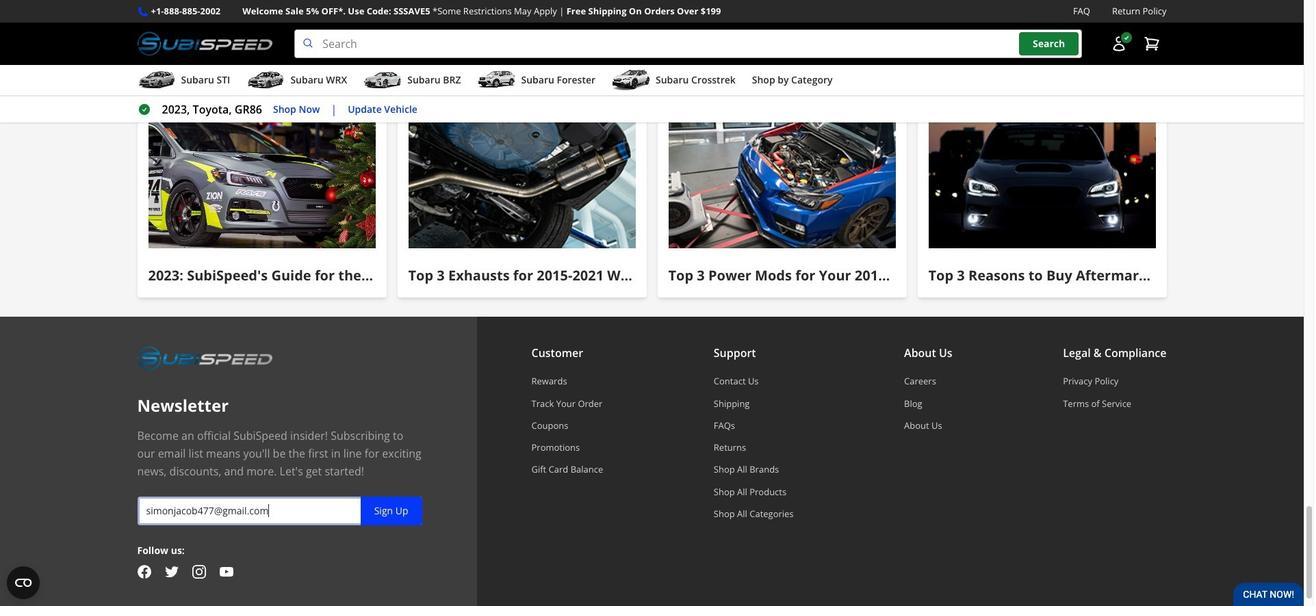 Task type: describe. For each thing, give the bounding box(es) containing it.
Enter your email text field
[[137, 497, 422, 526]]

button image
[[1111, 36, 1127, 52]]

a subaru brz thumbnail image image
[[364, 70, 402, 90]]

a subaru sti thumbnail image image
[[137, 70, 176, 90]]

twitter logo image
[[165, 565, 178, 579]]

1 subispeed logo image from the top
[[137, 30, 273, 58]]

wrx/sti exhaust image
[[408, 117, 636, 248]]

open widget image
[[7, 567, 40, 600]]



Task type: locate. For each thing, give the bounding box(es) containing it.
0 vertical spatial subispeed logo image
[[137, 30, 273, 58]]

search input field
[[294, 30, 1082, 58]]

subispeed logo image
[[137, 30, 273, 58], [137, 345, 273, 373]]

wrx/sti interior image
[[148, 117, 375, 248]]

a subaru forester thumbnail image image
[[477, 70, 516, 90]]

2 subispeed logo image from the top
[[137, 345, 273, 373]]

a subaru crosstrek thumbnail image image
[[612, 70, 650, 90]]

wrx/sti aftermarket light image
[[929, 117, 1156, 248]]

1 vertical spatial subispeed logo image
[[137, 345, 273, 373]]

facebook logo image
[[137, 565, 151, 579]]

youtube logo image
[[219, 565, 233, 579]]

a subaru wrx thumbnail image image
[[247, 70, 285, 90]]

wrx/sti engine bay image
[[668, 117, 896, 248]]

instagram logo image
[[192, 565, 206, 579]]



Task type: vqa. For each thing, say whether or not it's contained in the screenshot.
left XT
no



